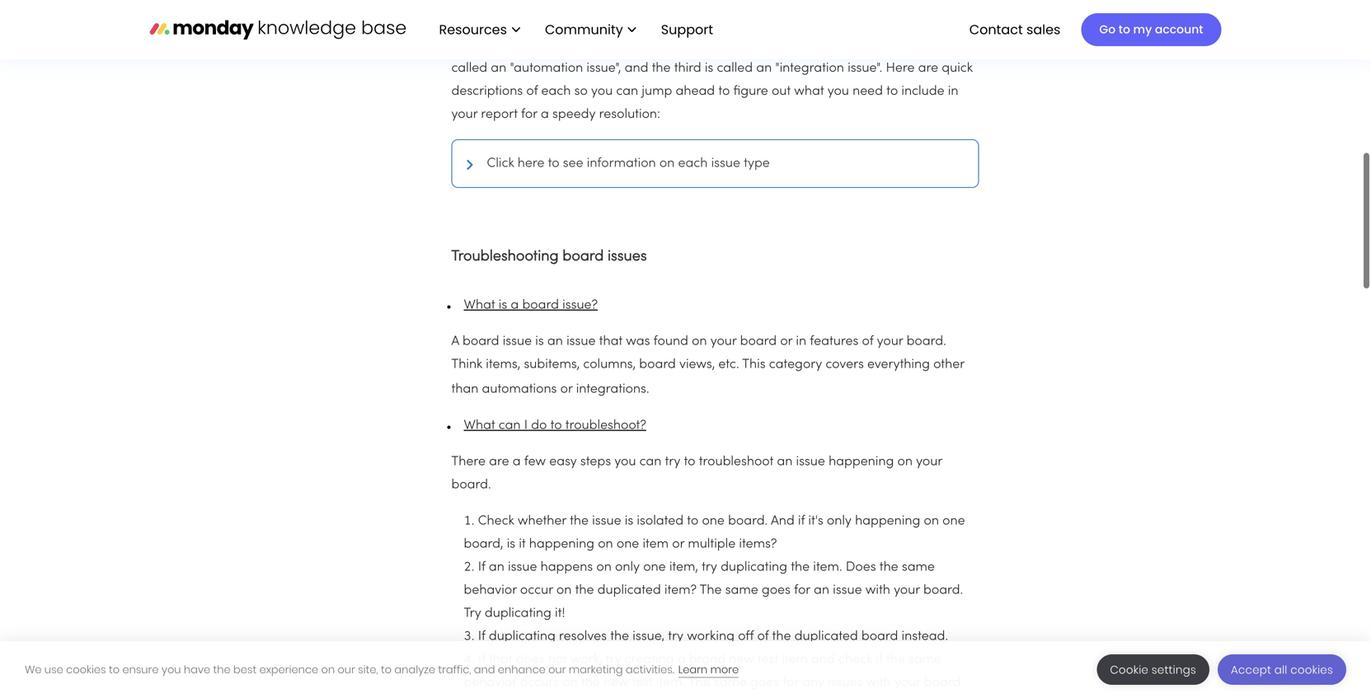 Task type: vqa. For each thing, say whether or not it's contained in the screenshot.
"filters""
no



Task type: describe. For each thing, give the bounding box(es) containing it.
there are three categories of issues- the first is called a "board issue", the second is called an "automation issue", and the third is called an "integration issue". here are quick descriptions of each so you can jump ahead to figure out what you need to include in your report for a speedy resolution:
[[452, 39, 973, 121]]

main element
[[423, 0, 1222, 59]]

1 vertical spatial duplicated
[[795, 631, 859, 644]]

use
[[44, 663, 63, 678]]

second
[[888, 39, 931, 52]]

issue?
[[563, 299, 598, 312]]

a inside there are a few easy steps you can try to troubleshoot an issue happening on your board.
[[513, 456, 521, 469]]

speedy
[[553, 108, 596, 121]]

happening for only
[[856, 516, 921, 528]]

the inside if that does not work, try creating a brand new test item and check if the same behavior occurs on the new test item. the same goes for any issues with your board.
[[689, 677, 711, 690]]

if for duplicating
[[478, 631, 486, 644]]

only inside check whether the issue is isolated to one board. and if it's only happening on one board, is it happening on one item or multiple items?
[[827, 516, 852, 528]]

the down happens
[[576, 585, 594, 597]]

ahead
[[676, 85, 715, 98]]

support link up third at the top of the page
[[653, 16, 727, 44]]

contact sales link
[[962, 16, 1070, 44]]

contact
[[970, 20, 1024, 39]]

2 vertical spatial duplicating
[[489, 631, 556, 644]]

board. inside if that does not work, try creating a brand new test item and check if the same behavior occurs on the new test item. the same goes for any issues with your board.
[[925, 677, 965, 690]]

"automation
[[510, 62, 583, 75]]

if inside check whether the issue is isolated to one board. and if it's only happening on one board, is it happening on one item or multiple items?
[[799, 516, 805, 528]]

0 horizontal spatial test
[[632, 677, 653, 690]]

0 horizontal spatial and
[[474, 663, 495, 678]]

item inside if that does not work, try creating a brand new test item and check if the same behavior occurs on the new test item. the same goes for any issues with your board.
[[782, 654, 808, 667]]

descriptions
[[452, 85, 523, 98]]

the down it's
[[791, 562, 810, 574]]

analyze
[[395, 663, 436, 678]]

you right the what on the top of page
[[828, 85, 850, 98]]

does
[[516, 654, 545, 667]]

marketing
[[569, 663, 623, 678]]

other
[[934, 359, 965, 371]]

board up this
[[741, 336, 777, 348]]

each inside there are three categories of issues- the first is called a "board issue", the second is called an "automation issue", and the third is called an "integration issue". here are quick descriptions of each so you can jump ahead to figure out what you need to include in your report for a speedy resolution:
[[542, 85, 571, 98]]

to left figure
[[719, 85, 730, 98]]

experience
[[260, 663, 319, 678]]

check
[[478, 516, 515, 528]]

to right site,
[[381, 663, 392, 678]]

dialog containing cookie settings
[[0, 642, 1372, 699]]

to right do
[[551, 420, 562, 432]]

0 horizontal spatial can
[[499, 420, 521, 432]]

or inside check whether the issue is isolated to one board. and if it's only happening on one board, is it happening on one item or multiple items?
[[673, 539, 685, 551]]

issue down it
[[508, 562, 537, 574]]

jump
[[642, 85, 673, 98]]

for inside the if an issue happens on only one item, try duplicating the item. does the same behavior occur on the duplicated item? the same goes for an issue with your board. try duplicating it!
[[795, 585, 811, 597]]

to left the see
[[548, 158, 560, 170]]

an down the board,
[[489, 562, 505, 574]]

troubleshoot
[[699, 456, 774, 469]]

board. inside a board issue is an issue that was found on your board or in features of your board. think items, subitems, columns, board views, etc. this category covers everything other than automations or integrations.
[[907, 336, 947, 348]]

is inside a board issue is an issue that was found on your board or in features of your board. think items, subitems, columns, board views, etc. this category covers everything other than automations or integrations.
[[536, 336, 544, 348]]

issue inside check whether the issue is isolated to one board. and if it's only happening on one board, is it happening on one item or multiple items?
[[593, 516, 622, 528]]

cookie
[[1111, 663, 1149, 678]]

board up issue?
[[563, 250, 604, 264]]

that inside a board issue is an issue that was found on your board or in features of your board. think items, subitems, columns, board views, etc. this category covers everything other than automations or integrations.
[[599, 336, 623, 348]]

is left isolated
[[625, 516, 634, 528]]

to right need
[[887, 85, 899, 98]]

three
[[513, 39, 544, 52]]

board. inside the if an issue happens on only one item, try duplicating the item. does the same behavior occur on the duplicated item? the same goes for an issue with your board. try duplicating it!
[[924, 585, 964, 597]]

community
[[545, 20, 623, 39]]

2 vertical spatial happening
[[529, 539, 595, 551]]

you inside dialog
[[162, 663, 181, 678]]

we use cookies to ensure you have the best experience on our site, to analyze traffic, and enhance our marketing activities. learn more
[[25, 663, 739, 678]]

if duplicating resolves the issue, try working off of the duplicated board instead.
[[478, 631, 952, 644]]

support link up first
[[661, 20, 719, 39]]

check whether the issue is isolated to one board. and if it's only happening on one board, is it happening on one item or multiple items?
[[464, 516, 966, 551]]

steps
[[581, 456, 611, 469]]

any
[[803, 677, 825, 690]]

does
[[846, 562, 877, 574]]

your inside there are a few easy steps you can try to troubleshoot an issue happening on your board.
[[917, 456, 943, 469]]

resolution:
[[600, 108, 661, 121]]

is right second
[[935, 39, 943, 52]]

is right first
[[720, 39, 729, 52]]

item inside check whether the issue is isolated to one board. and if it's only happening on one board, is it happening on one item or multiple items?
[[643, 539, 669, 551]]

the right the off
[[773, 631, 792, 644]]

on inside dialog
[[321, 663, 335, 678]]

to inside there are a few easy steps you can try to troubleshoot an issue happening on your board.
[[684, 456, 696, 469]]

there for there are three categories of issues- the first is called a "board issue", the second is called an "automation issue", and the third is called an "integration issue". here are quick descriptions of each so you can jump ahead to figure out what you need to include in your report for a speedy resolution:
[[452, 39, 486, 52]]

issue".
[[848, 62, 883, 75]]

here
[[887, 62, 915, 75]]

there for there are a few easy steps you can try to troubleshoot an issue happening on your board.
[[452, 456, 486, 469]]

to inside the main element
[[1119, 21, 1131, 38]]

the right "does"
[[880, 562, 899, 574]]

board right a
[[463, 336, 500, 348]]

troubleshooting board issues
[[452, 250, 647, 264]]

sales
[[1027, 20, 1061, 39]]

1 horizontal spatial test
[[758, 654, 779, 667]]

accept all cookies
[[1232, 663, 1334, 678]]

board up check
[[862, 631, 899, 644]]

it!
[[555, 608, 566, 620]]

more
[[711, 663, 739, 678]]

learn
[[679, 663, 708, 678]]

the down work,
[[581, 677, 600, 690]]

issues-
[[628, 39, 669, 52]]

a left "board
[[772, 39, 780, 52]]

there are a few easy steps you can try to troubleshoot an issue happening on your board.
[[452, 456, 943, 492]]

troubleshooting
[[452, 250, 559, 264]]

is left it
[[507, 539, 516, 551]]

items,
[[486, 359, 521, 371]]

what is a board issue?
[[464, 299, 598, 312]]

board down found
[[640, 359, 676, 371]]

item. inside if that does not work, try creating a brand new test item and check if the same behavior occurs on the new test item. the same goes for any issues with your board.
[[657, 677, 686, 690]]

community link
[[537, 16, 645, 44]]

can inside there are three categories of issues- the first is called a "board issue", the second is called an "automation issue", and the third is called an "integration issue". here are quick descriptions of each so you can jump ahead to figure out what you need to include in your report for a speedy resolution:
[[617, 85, 639, 98]]

whether
[[518, 516, 567, 528]]

settings
[[1152, 663, 1197, 678]]

type
[[744, 158, 770, 170]]

the down support
[[673, 39, 692, 52]]

try inside there are a few easy steps you can try to troubleshoot an issue happening on your board.
[[665, 456, 681, 469]]

0 vertical spatial or
[[781, 336, 793, 348]]

isolated
[[637, 516, 684, 528]]

what can i do to troubleshoot?
[[464, 420, 647, 432]]

one inside the if an issue happens on only one item, try duplicating the item. does the same behavior occur on the duplicated item? the same goes for an issue with your board. try duplicating it!
[[644, 562, 666, 574]]

occurs
[[521, 677, 559, 690]]

of down "automation in the top left of the page
[[527, 85, 538, 98]]

try
[[464, 608, 482, 620]]

is right third at the top of the page
[[705, 62, 714, 75]]

learn more link
[[679, 663, 739, 679]]

an up figure
[[757, 62, 772, 75]]

creating
[[625, 654, 674, 667]]

than
[[452, 384, 479, 396]]

board left issue?
[[523, 299, 559, 312]]

features
[[810, 336, 859, 348]]

the down instead.
[[887, 654, 906, 667]]

of right the off
[[758, 631, 769, 644]]

issue inside there are a few easy steps you can try to troubleshoot an issue happening on your board.
[[797, 456, 826, 469]]

go to my account link
[[1082, 13, 1222, 46]]

check
[[839, 654, 873, 667]]

cookie settings button
[[1098, 655, 1210, 686]]

duplicated inside the if an issue happens on only one item, try duplicating the item. does the same behavior occur on the duplicated item? the same goes for an issue with your board. try duplicating it!
[[598, 585, 661, 597]]

issue up items,
[[503, 336, 532, 348]]

resources
[[439, 20, 507, 39]]

board,
[[464, 539, 504, 551]]

issue left type
[[712, 158, 741, 170]]

of inside a board issue is an issue that was found on your board or in features of your board. think items, subitems, columns, board views, etc. this category covers everything other than automations or integrations.
[[863, 336, 874, 348]]

a left speedy
[[541, 108, 549, 121]]

if for that
[[478, 654, 486, 667]]

to inside check whether the issue is isolated to one board. and if it's only happening on one board, is it happening on one item or multiple items?
[[687, 516, 699, 528]]

and inside if that does not work, try creating a brand new test item and check if the same behavior occurs on the new test item. the same goes for any issues with your board.
[[812, 654, 836, 667]]

support
[[661, 20, 714, 39]]

0 horizontal spatial new
[[604, 677, 629, 690]]

views,
[[680, 359, 715, 371]]

include
[[902, 85, 945, 98]]

monday.com logo image
[[150, 12, 406, 47]]

list containing resources
[[423, 0, 727, 59]]

if that does not work, try creating a brand new test item and check if the same behavior occurs on the new test item. the same goes for any issues with your board.
[[464, 654, 965, 690]]

not
[[548, 654, 567, 667]]

0 vertical spatial duplicating
[[721, 562, 788, 574]]

called right first
[[732, 39, 768, 52]]

are for there are three categories of issues- the first is called a "board issue", the second is called an "automation issue", and the third is called an "integration issue". here are quick descriptions of each so you can jump ahead to figure out what you need to include in your report for a speedy resolution:
[[489, 39, 509, 52]]

"integration
[[776, 62, 845, 75]]

2 our from the left
[[549, 663, 566, 678]]

is down "troubleshooting"
[[499, 299, 508, 312]]

to left ensure
[[109, 663, 120, 678]]

ensure
[[122, 663, 159, 678]]

try right issue,
[[668, 631, 684, 644]]

your inside there are three categories of issues- the first is called a "board issue", the second is called an "automation issue", and the third is called an "integration issue". here are quick descriptions of each so you can jump ahead to figure out what you need to include in your report for a speedy resolution:
[[452, 108, 478, 121]]



Task type: locate. For each thing, give the bounding box(es) containing it.
1 horizontal spatial duplicated
[[795, 631, 859, 644]]

here
[[518, 158, 545, 170]]

brand
[[690, 654, 726, 667]]

0 vertical spatial only
[[827, 516, 852, 528]]

troubleshoot?
[[566, 420, 647, 432]]

1 horizontal spatial that
[[599, 336, 623, 348]]

it's
[[809, 516, 824, 528]]

do
[[531, 420, 547, 432]]

behavior inside if that does not work, try creating a brand new test item and check if the same behavior occurs on the new test item. the same goes for any issues with your board.
[[464, 677, 517, 690]]

report
[[481, 108, 518, 121]]

board. inside check whether the issue is isolated to one board. and if it's only happening on one board, is it happening on one item or multiple items?
[[729, 516, 768, 528]]

board.
[[907, 336, 947, 348], [452, 479, 491, 492], [729, 516, 768, 528], [924, 585, 964, 597], [925, 677, 965, 690]]

same right "does"
[[902, 562, 935, 574]]

0 vertical spatial that
[[599, 336, 623, 348]]

cookies inside button
[[1291, 663, 1334, 678]]

0 vertical spatial test
[[758, 654, 779, 667]]

2 if from the top
[[478, 631, 486, 644]]

1 vertical spatial behavior
[[464, 677, 517, 690]]

with inside if that does not work, try creating a brand new test item and check if the same behavior occurs on the new test item. the same goes for any issues with your board.
[[867, 677, 892, 690]]

item. down creating
[[657, 677, 686, 690]]

items?
[[740, 539, 777, 551]]

try
[[665, 456, 681, 469], [702, 562, 718, 574], [668, 631, 684, 644], [606, 654, 622, 667]]

a inside if that does not work, try creating a brand new test item and check if the same behavior occurs on the new test item. the same goes for any issues with your board.
[[678, 654, 686, 667]]

goes
[[762, 585, 791, 597], [751, 677, 780, 690]]

happening inside there are a few easy steps you can try to troubleshoot an issue happening on your board.
[[829, 456, 895, 469]]

easy
[[550, 456, 577, 469]]

the down 'brand'
[[689, 677, 711, 690]]

if inside if that does not work, try creating a brand new test item and check if the same behavior occurs on the new test item. the same goes for any issues with your board.
[[876, 654, 883, 667]]

if down the board,
[[478, 562, 486, 574]]

only inside the if an issue happens on only one item, try duplicating the item. does the same behavior occur on the duplicated item? the same goes for an issue with your board. try duplicating it!
[[615, 562, 640, 574]]

support link
[[653, 16, 727, 44], [661, 20, 719, 39]]

issue down "does"
[[833, 585, 863, 597]]

issue",
[[828, 39, 863, 52], [587, 62, 622, 75]]

1 vertical spatial issue",
[[587, 62, 622, 75]]

are
[[489, 39, 509, 52], [919, 62, 939, 75], [489, 456, 509, 469]]

same up the off
[[726, 585, 759, 597]]

in up category in the bottom right of the page
[[796, 336, 807, 348]]

1 vertical spatial issues
[[828, 677, 863, 690]]

0 horizontal spatial duplicated
[[598, 585, 661, 597]]

1 vertical spatial goes
[[751, 677, 780, 690]]

2 behavior from the top
[[464, 677, 517, 690]]

can left the 'i'
[[499, 420, 521, 432]]

cookies for use
[[66, 663, 106, 678]]

contact sales
[[970, 20, 1061, 39]]

1 horizontal spatial issues
[[828, 677, 863, 690]]

dialog
[[0, 642, 1372, 699]]

2 vertical spatial can
[[640, 456, 662, 469]]

on inside a board issue is an issue that was found on your board or in features of your board. think items, subitems, columns, board views, etc. this category covers everything other than automations or integrations.
[[692, 336, 707, 348]]

a down "troubleshooting"
[[511, 299, 519, 312]]

issue down issue?
[[567, 336, 596, 348]]

list
[[423, 0, 727, 59]]

in inside a board issue is an issue that was found on your board or in features of your board. think items, subitems, columns, board views, etc. this category covers everything other than automations or integrations.
[[796, 336, 807, 348]]

a
[[772, 39, 780, 52], [541, 108, 549, 121], [511, 299, 519, 312], [513, 456, 521, 469], [678, 654, 686, 667]]

board. up other
[[907, 336, 947, 348]]

our
[[338, 663, 355, 678], [549, 663, 566, 678]]

1 horizontal spatial or
[[673, 539, 685, 551]]

occur
[[521, 585, 553, 597]]

0 vertical spatial there
[[452, 39, 486, 52]]

you left have
[[162, 663, 181, 678]]

you
[[592, 85, 613, 98], [828, 85, 850, 98], [615, 456, 636, 469], [162, 663, 181, 678]]

can up resolution:
[[617, 85, 639, 98]]

0 vertical spatial each
[[542, 85, 571, 98]]

the inside check whether the issue is isolated to one board. and if it's only happening on one board, is it happening on one item or multiple items?
[[570, 516, 589, 528]]

1 horizontal spatial only
[[827, 516, 852, 528]]

in down quick
[[949, 85, 959, 98]]

item. inside the if an issue happens on only one item, try duplicating the item. does the same behavior occur on the duplicated item? the same goes for an issue with your board. try duplicating it!
[[814, 562, 843, 574]]

try inside the if an issue happens on only one item, try duplicating the item. does the same behavior occur on the duplicated item? the same goes for an issue with your board. try duplicating it!
[[702, 562, 718, 574]]

if an issue happens on only one item, try duplicating the item. does the same behavior occur on the duplicated item? the same goes for an issue with your board. try duplicating it!
[[464, 562, 964, 620]]

0 vertical spatial issues
[[608, 250, 647, 264]]

figure
[[734, 85, 769, 98]]

to up multiple
[[687, 516, 699, 528]]

an right 'troubleshoot' on the bottom right of the page
[[777, 456, 793, 469]]

issues inside if that does not work, try creating a brand new test item and check if the same behavior occurs on the new test item. the same goes for any issues with your board.
[[828, 677, 863, 690]]

the inside the if an issue happens on only one item, try duplicating the item. does the same behavior occur on the duplicated item? the same goes for an issue with your board. try duplicating it!
[[700, 585, 722, 597]]

enhance
[[498, 663, 546, 678]]

0 vertical spatial happening
[[829, 456, 895, 469]]

1 vertical spatial duplicating
[[485, 608, 552, 620]]

try right work,
[[606, 654, 622, 667]]

are left three
[[489, 39, 509, 52]]

duplicated
[[598, 585, 661, 597], [795, 631, 859, 644]]

best
[[233, 663, 257, 678]]

0 vertical spatial for
[[521, 108, 538, 121]]

board. up items?
[[729, 516, 768, 528]]

that inside if that does not work, try creating a brand new test item and check if the same behavior occurs on the new test item. the same goes for any issues with your board.
[[489, 654, 513, 667]]

2 horizontal spatial can
[[640, 456, 662, 469]]

duplicated up issue,
[[598, 585, 661, 597]]

resources link
[[431, 16, 529, 44]]

1 vertical spatial what
[[464, 420, 496, 432]]

0 vertical spatial are
[[489, 39, 509, 52]]

an
[[491, 62, 507, 75], [757, 62, 772, 75], [548, 336, 563, 348], [777, 456, 793, 469], [489, 562, 505, 574], [814, 585, 830, 597]]

your inside if that does not work, try creating a brand new test item and check if the same behavior occurs on the new test item. the same goes for any issues with your board.
[[895, 677, 921, 690]]

0 vertical spatial the
[[700, 585, 722, 597]]

item up the any
[[782, 654, 808, 667]]

1 horizontal spatial in
[[949, 85, 959, 98]]

to left 'troubleshoot' on the bottom right of the page
[[684, 456, 696, 469]]

issue,
[[633, 631, 665, 644]]

with inside the if an issue happens on only one item, try duplicating the item. does the same behavior occur on the duplicated item? the same goes for an issue with your board. try duplicating it!
[[866, 585, 891, 597]]

the inside dialog
[[213, 663, 231, 678]]

item down isolated
[[643, 539, 669, 551]]

multiple
[[688, 539, 736, 551]]

1 horizontal spatial can
[[617, 85, 639, 98]]

instead.
[[902, 631, 949, 644]]

happens
[[541, 562, 593, 574]]

an down it's
[[814, 585, 830, 597]]

0 vertical spatial issue",
[[828, 39, 863, 52]]

or down subitems,
[[561, 384, 573, 396]]

if right check
[[876, 654, 883, 667]]

1 horizontal spatial new
[[729, 654, 755, 667]]

2 vertical spatial for
[[783, 677, 800, 690]]

accept all cookies button
[[1219, 655, 1347, 686]]

duplicating
[[721, 562, 788, 574], [485, 608, 552, 620], [489, 631, 556, 644]]

1 vertical spatial each
[[679, 158, 708, 170]]

what for what is a board issue?
[[464, 299, 496, 312]]

0 horizontal spatial issue",
[[587, 62, 622, 75]]

out
[[772, 85, 791, 98]]

1 if from the top
[[478, 562, 486, 574]]

0 horizontal spatial if
[[799, 516, 805, 528]]

0 vertical spatial duplicated
[[598, 585, 661, 597]]

0 horizontal spatial in
[[796, 336, 807, 348]]

0 vertical spatial item
[[643, 539, 669, 551]]

my
[[1134, 21, 1153, 38]]

are inside there are a few easy steps you can try to troubleshoot an issue happening on your board.
[[489, 456, 509, 469]]

covers
[[826, 359, 864, 371]]

is up subitems,
[[536, 336, 544, 348]]

if left it's
[[799, 516, 805, 528]]

0 horizontal spatial item.
[[657, 677, 686, 690]]

if down try
[[478, 631, 486, 644]]

only left item,
[[615, 562, 640, 574]]

working
[[687, 631, 735, 644]]

cookies right use
[[66, 663, 106, 678]]

go to my account
[[1100, 21, 1204, 38]]

test right more
[[758, 654, 779, 667]]

go
[[1100, 21, 1116, 38]]

same down instead.
[[909, 654, 942, 667]]

called up descriptions
[[452, 62, 488, 75]]

issue left isolated
[[593, 516, 622, 528]]

in inside there are three categories of issues- the first is called a "board issue", the second is called an "automation issue", and the third is called an "integration issue". here are quick descriptions of each so you can jump ahead to figure out what you need to include in your report for a speedy resolution:
[[949, 85, 959, 98]]

i
[[524, 420, 528, 432]]

1 vertical spatial item.
[[657, 677, 686, 690]]

item.
[[814, 562, 843, 574], [657, 677, 686, 690]]

1 vertical spatial test
[[632, 677, 653, 690]]

duplicating up does
[[489, 631, 556, 644]]

1 vertical spatial there
[[452, 456, 486, 469]]

try up isolated
[[665, 456, 681, 469]]

this
[[743, 359, 766, 371]]

try inside if that does not work, try creating a brand new test item and check if the same behavior occurs on the new test item. the same goes for any issues with your board.
[[606, 654, 622, 667]]

to right go
[[1119, 21, 1131, 38]]

the up issue".
[[866, 39, 885, 52]]

test
[[758, 654, 779, 667], [632, 677, 653, 690]]

the left issue,
[[611, 631, 630, 644]]

think
[[452, 359, 483, 371]]

what down than
[[464, 420, 496, 432]]

for inside if that does not work, try creating a brand new test item and check if the same behavior occurs on the new test item. the same goes for any issues with your board.
[[783, 677, 800, 690]]

0 vertical spatial can
[[617, 85, 639, 98]]

0 horizontal spatial issues
[[608, 250, 647, 264]]

1 behavior from the top
[[464, 585, 517, 597]]

the up jump
[[652, 62, 671, 75]]

we
[[25, 663, 42, 678]]

1 vertical spatial for
[[795, 585, 811, 597]]

0 vertical spatial if
[[799, 516, 805, 528]]

1 horizontal spatial if
[[876, 654, 883, 667]]

1 horizontal spatial issue",
[[828, 39, 863, 52]]

so
[[575, 85, 588, 98]]

goes down items?
[[762, 585, 791, 597]]

traffic,
[[438, 663, 471, 678]]

1 horizontal spatial cookies
[[1291, 663, 1334, 678]]

1 there from the top
[[452, 39, 486, 52]]

0 vertical spatial goes
[[762, 585, 791, 597]]

categories
[[547, 39, 610, 52]]

same
[[902, 562, 935, 574], [726, 585, 759, 597], [909, 654, 942, 667], [714, 677, 747, 690]]

for inside there are three categories of issues- the first is called a "board issue", the second is called an "automation issue", and the third is called an "integration issue". here are quick descriptions of each so you can jump ahead to figure out what you need to include in your report for a speedy resolution:
[[521, 108, 538, 121]]

1 vertical spatial if
[[478, 631, 486, 644]]

an inside there are a few easy steps you can try to troubleshoot an issue happening on your board.
[[777, 456, 793, 469]]

1 horizontal spatial item.
[[814, 562, 843, 574]]

new down creating
[[604, 677, 629, 690]]

2 vertical spatial are
[[489, 456, 509, 469]]

are for there are a few easy steps you can try to troubleshoot an issue happening on your board.
[[489, 456, 509, 469]]

1 our from the left
[[338, 663, 355, 678]]

"board
[[783, 39, 824, 52]]

2 what from the top
[[464, 420, 496, 432]]

can right steps
[[640, 456, 662, 469]]

your inside the if an issue happens on only one item, try duplicating the item. does the same behavior occur on the duplicated item? the same goes for an issue with your board. try duplicating it!
[[894, 585, 921, 597]]

cookies
[[66, 663, 106, 678], [1291, 663, 1334, 678]]

1 vertical spatial happening
[[856, 516, 921, 528]]

our left site,
[[338, 663, 355, 678]]

0 vertical spatial with
[[866, 585, 891, 597]]

click here to see information on each issue type
[[487, 158, 770, 170]]

if right traffic,
[[478, 654, 486, 667]]

you right steps
[[615, 456, 636, 469]]

you right 'so'
[[592, 85, 613, 98]]

account
[[1156, 21, 1204, 38]]

2 horizontal spatial or
[[781, 336, 793, 348]]

an inside a board issue is an issue that was found on your board or in features of your board. think items, subitems, columns, board views, etc. this category covers everything other than automations or integrations.
[[548, 336, 563, 348]]

behavior inside the if an issue happens on only one item, try duplicating the item. does the same behavior occur on the duplicated item? the same goes for an issue with your board. try duplicating it!
[[464, 585, 517, 597]]

0 horizontal spatial our
[[338, 663, 355, 678]]

0 vertical spatial behavior
[[464, 585, 517, 597]]

1 vertical spatial only
[[615, 562, 640, 574]]

0 vertical spatial in
[[949, 85, 959, 98]]

2 vertical spatial if
[[478, 654, 486, 667]]

columns,
[[584, 359, 636, 371]]

accept
[[1232, 663, 1272, 678]]

1 vertical spatial the
[[689, 677, 711, 690]]

0 horizontal spatial only
[[615, 562, 640, 574]]

board. inside there are a few easy steps you can try to troubleshoot an issue happening on your board.
[[452, 479, 491, 492]]

1 vertical spatial or
[[561, 384, 573, 396]]

integrations.
[[576, 384, 650, 396]]

and inside there are three categories of issues- the first is called a "board issue", the second is called an "automation issue", and the third is called an "integration issue". here are quick descriptions of each so you can jump ahead to figure out what you need to include in your report for a speedy resolution:
[[625, 62, 649, 75]]

1 horizontal spatial and
[[625, 62, 649, 75]]

same down 'brand'
[[714, 677, 747, 690]]

1 what from the top
[[464, 299, 496, 312]]

an up subitems,
[[548, 336, 563, 348]]

it
[[519, 539, 526, 551]]

on
[[660, 158, 675, 170], [692, 336, 707, 348], [898, 456, 913, 469], [924, 516, 940, 528], [598, 539, 614, 551], [597, 562, 612, 574], [557, 585, 572, 597], [321, 663, 335, 678], [563, 677, 578, 690]]

1 vertical spatial are
[[919, 62, 939, 75]]

duplicated up check
[[795, 631, 859, 644]]

was
[[626, 336, 650, 348]]

happening for issue
[[829, 456, 895, 469]]

called up figure
[[717, 62, 753, 75]]

cookie settings
[[1111, 663, 1197, 678]]

if for an
[[478, 562, 486, 574]]

category
[[770, 359, 823, 371]]

duplicating down occur
[[485, 608, 552, 620]]

to
[[1119, 21, 1131, 38], [719, 85, 730, 98], [887, 85, 899, 98], [548, 158, 560, 170], [551, 420, 562, 432], [684, 456, 696, 469], [687, 516, 699, 528], [109, 663, 120, 678], [381, 663, 392, 678]]

issue up it's
[[797, 456, 826, 469]]

that left does
[[489, 654, 513, 667]]

and up the any
[[812, 654, 836, 667]]

0 vertical spatial new
[[729, 654, 755, 667]]

that
[[599, 336, 623, 348], [489, 654, 513, 667]]

1 vertical spatial in
[[796, 336, 807, 348]]

for left the any
[[783, 677, 800, 690]]

a
[[452, 336, 459, 348]]

what down "troubleshooting"
[[464, 299, 496, 312]]

0 horizontal spatial or
[[561, 384, 573, 396]]

0 vertical spatial what
[[464, 299, 496, 312]]

item?
[[665, 585, 697, 597]]

and
[[625, 62, 649, 75], [812, 654, 836, 667], [474, 663, 495, 678]]

board. down instead.
[[925, 677, 965, 690]]

that up columns, on the bottom
[[599, 336, 623, 348]]

1 cookies from the left
[[66, 663, 106, 678]]

have
[[184, 663, 211, 678]]

2 there from the top
[[452, 456, 486, 469]]

0 vertical spatial if
[[478, 562, 486, 574]]

issue", up 'so'
[[587, 62, 622, 75]]

try down multiple
[[702, 562, 718, 574]]

0 horizontal spatial that
[[489, 654, 513, 667]]

found
[[654, 336, 689, 348]]

0 vertical spatial item.
[[814, 562, 843, 574]]

if inside the if an issue happens on only one item, try duplicating the item. does the same behavior occur on the duplicated item? the same goes for an issue with your board. try duplicating it!
[[478, 562, 486, 574]]

and down the issues- on the top left of page
[[625, 62, 649, 75]]

duplicating down items?
[[721, 562, 788, 574]]

1 vertical spatial item
[[782, 654, 808, 667]]

see
[[563, 158, 584, 170]]

or
[[781, 336, 793, 348], [561, 384, 573, 396], [673, 539, 685, 551]]

goes inside the if an issue happens on only one item, try duplicating the item. does the same behavior occur on the duplicated item? the same goes for an issue with your board. try duplicating it!
[[762, 585, 791, 597]]

1 horizontal spatial our
[[549, 663, 566, 678]]

third
[[675, 62, 702, 75]]

on inside there are a few easy steps you can try to troubleshoot an issue happening on your board.
[[898, 456, 913, 469]]

what
[[464, 299, 496, 312], [464, 420, 496, 432]]

behavior up try
[[464, 585, 517, 597]]

if inside if that does not work, try creating a brand new test item and check if the same behavior occurs on the new test item. the same goes for any issues with your board.
[[478, 654, 486, 667]]

all
[[1275, 663, 1288, 678]]

3 if from the top
[[478, 654, 486, 667]]

there inside there are a few easy steps you can try to troubleshoot an issue happening on your board.
[[452, 456, 486, 469]]

activities.
[[626, 663, 675, 678]]

1 vertical spatial that
[[489, 654, 513, 667]]

the right the item?
[[700, 585, 722, 597]]

on inside if that does not work, try creating a brand new test item and check if the same behavior occurs on the new test item. the same goes for any issues with your board.
[[563, 677, 578, 690]]

a board issue is an issue that was found on your board or in features of your board. think items, subitems, columns, board views, etc. this category covers everything other than automations or integrations.
[[452, 336, 965, 396]]

cookies right all
[[1291, 663, 1334, 678]]

1 horizontal spatial item
[[782, 654, 808, 667]]

first
[[695, 39, 717, 52]]

1 vertical spatial new
[[604, 677, 629, 690]]

is
[[720, 39, 729, 52], [935, 39, 943, 52], [705, 62, 714, 75], [499, 299, 508, 312], [536, 336, 544, 348], [625, 516, 634, 528], [507, 539, 516, 551]]

quick
[[942, 62, 973, 75]]

with down "does"
[[866, 585, 891, 597]]

if
[[799, 516, 805, 528], [876, 654, 883, 667]]

issues
[[608, 250, 647, 264], [828, 677, 863, 690]]

the left best at the left bottom of page
[[213, 663, 231, 678]]

cookies for all
[[1291, 663, 1334, 678]]

our right does
[[549, 663, 566, 678]]

of left the issues- on the top left of page
[[613, 39, 625, 52]]

item. left "does"
[[814, 562, 843, 574]]

etc.
[[719, 359, 740, 371]]

what for what can i do to troubleshoot?
[[464, 420, 496, 432]]

you inside there are a few easy steps you can try to troubleshoot an issue happening on your board.
[[615, 456, 636, 469]]

1 vertical spatial can
[[499, 420, 521, 432]]

information
[[587, 158, 656, 170]]

0 horizontal spatial cookies
[[66, 663, 106, 678]]

2 horizontal spatial and
[[812, 654, 836, 667]]

2 cookies from the left
[[1291, 663, 1334, 678]]

1 horizontal spatial each
[[679, 158, 708, 170]]

0 horizontal spatial each
[[542, 85, 571, 98]]

goes inside if that does not work, try creating a brand new test item and check if the same behavior occurs on the new test item. the same goes for any issues with your board.
[[751, 677, 780, 690]]

an up descriptions
[[491, 62, 507, 75]]

1 vertical spatial if
[[876, 654, 883, 667]]

automations
[[482, 384, 557, 396]]

1 vertical spatial with
[[867, 677, 892, 690]]

there inside there are three categories of issues- the first is called a "board issue", the second is called an "automation issue", and the third is called an "integration issue". here are quick descriptions of each so you can jump ahead to figure out what you need to include in your report for a speedy resolution:
[[452, 39, 486, 52]]

0 horizontal spatial item
[[643, 539, 669, 551]]

can inside there are a few easy steps you can try to troubleshoot an issue happening on your board.
[[640, 456, 662, 469]]

behavior down does
[[464, 677, 517, 690]]

2 vertical spatial or
[[673, 539, 685, 551]]



